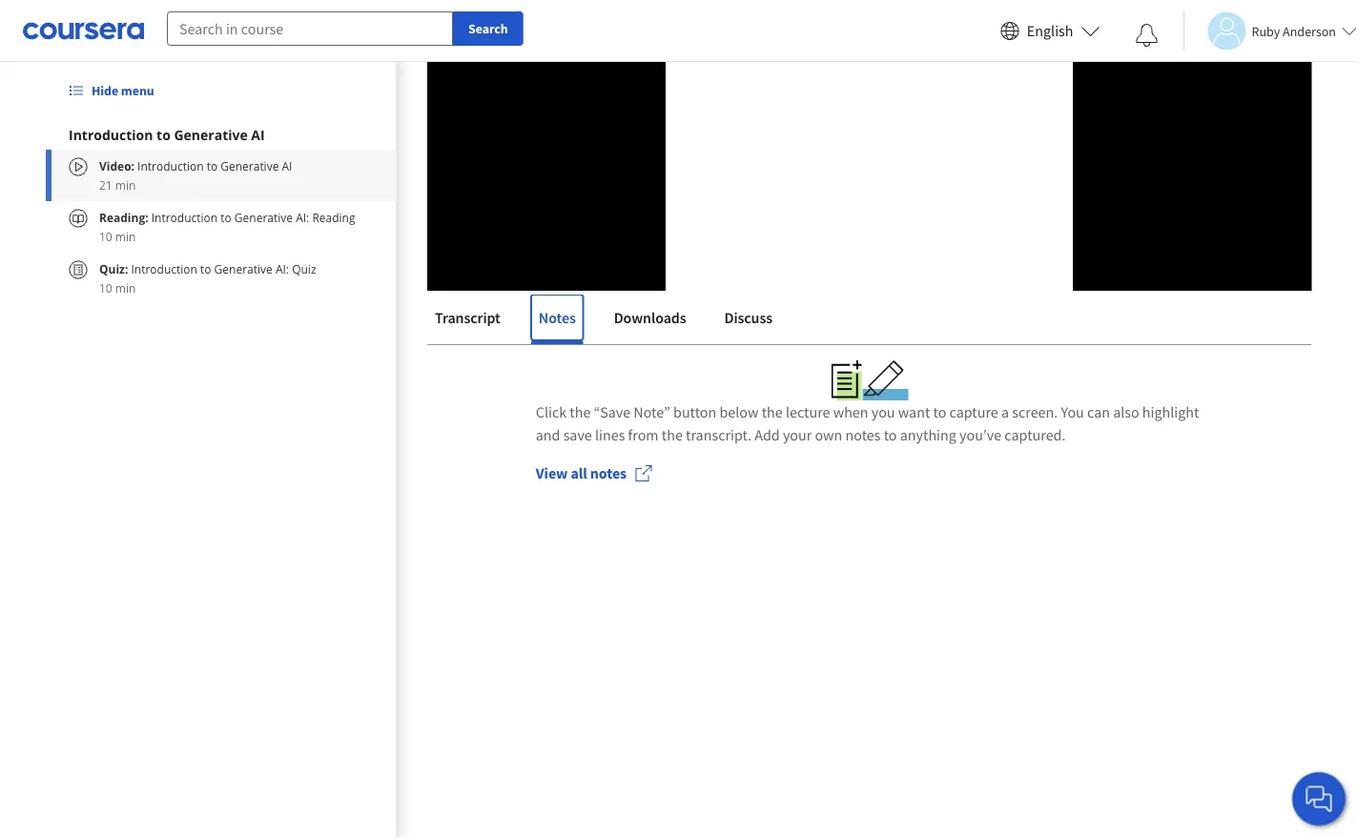 Task type: describe. For each thing, give the bounding box(es) containing it.
introduction inside dropdown button
[[69, 125, 153, 144]]

introduction for quiz:
[[131, 261, 197, 277]]

reading:
[[99, 209, 148, 225]]

related lecture content tabs tab list
[[427, 295, 1311, 344]]

ruby anderson
[[1252, 22, 1336, 40]]

search
[[468, 20, 508, 37]]

generative for 21
[[221, 158, 279, 174]]

lecture
[[785, 402, 830, 422]]

generative inside dropdown button
[[174, 125, 248, 144]]

capture
[[949, 402, 998, 422]]

to right "/"
[[576, 255, 599, 289]]

you've
[[959, 425, 1001, 444]]

and
[[535, 425, 560, 444]]

introduction to generative ai button
[[69, 125, 373, 144]]

transcript
[[434, 308, 500, 327]]

lines
[[595, 425, 625, 444]]

min inside video: introduction to generative ai 21 min
[[115, 177, 136, 193]]

coursera image
[[23, 15, 144, 46]]

anything
[[900, 425, 956, 444]]

hide
[[92, 82, 118, 99]]

anderson
[[1283, 22, 1336, 40]]

hide menu button
[[61, 73, 162, 108]]

highlight image
[[862, 361, 908, 401]]

view
[[535, 464, 567, 483]]

quiz: introduction to generative ai: quiz 10 min
[[99, 261, 316, 296]]

menu
[[121, 82, 154, 99]]

own
[[814, 425, 842, 444]]

"save
[[593, 402, 630, 422]]

2 horizontal spatial the
[[761, 402, 782, 422]]

pause image
[[441, 283, 461, 298]]

0 minutes 14 seconds element
[[517, 282, 544, 300]]

Search in course text field
[[167, 11, 453, 46]]

discuss button
[[716, 295, 780, 340]]

10 for reading: introduction to generative ai: reading 10 min
[[99, 228, 112, 244]]

english
[[1027, 21, 1073, 41]]

chat with us image
[[1304, 784, 1334, 815]]

click
[[535, 402, 566, 422]]

note"
[[633, 402, 670, 422]]

ai inside video: introduction to generative ai 21 min
[[282, 158, 292, 174]]

view all notes button
[[520, 450, 668, 496]]

downloads
[[613, 308, 686, 327]]

screen.
[[1012, 402, 1058, 422]]

introduction to generative ai inside dropdown button
[[69, 125, 265, 144]]

21:59
[[564, 282, 598, 300]]

english button
[[993, 0, 1108, 62]]

to inside dropdown button
[[156, 125, 171, 144]]

all
[[570, 464, 587, 483]]

0:14 / 21:59
[[517, 282, 598, 300]]

can
[[1087, 402, 1110, 422]]

take notes image
[[831, 361, 862, 401]]

notes inside button
[[590, 464, 626, 483]]

below
[[719, 402, 758, 422]]

video: introduction to generative ai 21 min
[[99, 158, 292, 193]]

downloads button
[[606, 295, 693, 340]]

a
[[1001, 402, 1009, 422]]

quiz
[[292, 261, 316, 277]]



Task type: vqa. For each thing, say whether or not it's contained in the screenshot.
Mute image
yes



Task type: locate. For each thing, give the bounding box(es) containing it.
0 horizontal spatial notes
[[590, 464, 626, 483]]

generative inside video: introduction to generative ai 21 min
[[221, 158, 279, 174]]

1 horizontal spatial the
[[661, 425, 682, 444]]

view all notes
[[535, 464, 626, 483]]

to inside the reading: introduction to generative ai: reading 10 min
[[221, 209, 232, 225]]

ai: inside 'quiz: introduction to generative ai: quiz 10 min'
[[276, 261, 289, 277]]

introduction inside video: introduction to generative ai 21 min
[[137, 158, 204, 174]]

generative inside the reading: introduction to generative ai: reading 10 min
[[234, 209, 293, 225]]

0 horizontal spatial introduction to generative ai
[[69, 125, 265, 144]]

to inside video: introduction to generative ai 21 min
[[207, 158, 218, 174]]

min inside the reading: introduction to generative ai: reading 10 min
[[115, 228, 136, 244]]

notes button
[[531, 295, 583, 340]]

notes
[[538, 308, 575, 327]]

generative for reading
[[234, 209, 293, 225]]

1 min from the top
[[115, 177, 136, 193]]

10 inside the reading: introduction to generative ai: reading 10 min
[[99, 228, 112, 244]]

to down you
[[883, 425, 897, 444]]

introduction right video:
[[137, 158, 204, 174]]

to up video: introduction to generative ai 21 min
[[156, 125, 171, 144]]

when
[[833, 402, 868, 422]]

generative up downloads
[[605, 255, 728, 289]]

1 horizontal spatial introduction to generative ai
[[427, 255, 756, 289]]

generative for quiz
[[214, 261, 273, 277]]

2 horizontal spatial ai
[[734, 255, 756, 289]]

1 10 from the top
[[99, 228, 112, 244]]

reading
[[312, 209, 355, 225]]

hide menu
[[92, 82, 154, 99]]

0 vertical spatial ai:
[[296, 209, 309, 225]]

1 horizontal spatial ai:
[[296, 209, 309, 225]]

1 vertical spatial ai:
[[276, 261, 289, 277]]

0 vertical spatial min
[[115, 177, 136, 193]]

2 vertical spatial min
[[115, 280, 136, 296]]

10
[[99, 228, 112, 244], [99, 280, 112, 296]]

click the "save note" button below the lecture when you want to capture a screen. you can also highlight and save lines from the transcript. add your own notes to anything you've captured.
[[535, 402, 1199, 444]]

want
[[898, 402, 930, 422]]

ai: left reading
[[296, 209, 309, 225]]

notes inside click the "save note" button below the lecture when you want to capture a screen. you can also highlight and save lines from the transcript. add your own notes to anything you've captured.
[[845, 425, 880, 444]]

the
[[569, 402, 590, 422], [761, 402, 782, 422], [661, 425, 682, 444]]

introduction right quiz:
[[131, 261, 197, 277]]

save
[[563, 425, 592, 444]]

transcript button
[[427, 295, 508, 340]]

ai inside dropdown button
[[251, 125, 265, 144]]

highlight
[[1142, 402, 1199, 422]]

introduction up transcript button
[[427, 255, 570, 289]]

1 horizontal spatial notes
[[845, 425, 880, 444]]

min for quiz:
[[115, 280, 136, 296]]

1 vertical spatial min
[[115, 228, 136, 244]]

min
[[115, 177, 136, 193], [115, 228, 136, 244], [115, 280, 136, 296]]

full screen image
[[1280, 281, 1305, 300]]

discuss
[[724, 308, 772, 327]]

show notifications image
[[1135, 24, 1158, 47]]

to up anything
[[933, 402, 946, 422]]

ai:
[[296, 209, 309, 225], [276, 261, 289, 277]]

3 min from the top
[[115, 280, 136, 296]]

ruby anderson button
[[1183, 12, 1357, 50]]

/
[[552, 282, 556, 300]]

generative up video: introduction to generative ai 21 min
[[174, 125, 248, 144]]

captured.
[[1004, 425, 1065, 444]]

0 vertical spatial 10
[[99, 228, 112, 244]]

0 horizontal spatial ai:
[[276, 261, 289, 277]]

min right "21"
[[115, 177, 136, 193]]

ai: for quiz
[[276, 261, 289, 277]]

reading: introduction to generative ai: reading 10 min
[[99, 209, 355, 244]]

to down video: introduction to generative ai 21 min
[[221, 209, 232, 225]]

notes down when
[[845, 425, 880, 444]]

introduction to generative ai up video: introduction to generative ai 21 min
[[69, 125, 265, 144]]

10 inside 'quiz: introduction to generative ai: quiz 10 min'
[[99, 280, 112, 296]]

0 vertical spatial notes
[[845, 425, 880, 444]]

0 vertical spatial ai
[[251, 125, 265, 144]]

transcript.
[[685, 425, 751, 444]]

0 vertical spatial introduction to generative ai
[[69, 125, 265, 144]]

mute image
[[472, 281, 496, 300]]

search button
[[453, 11, 523, 46]]

21
[[99, 177, 112, 193]]

notes right all
[[590, 464, 626, 483]]

to down the reading: introduction to generative ai: reading 10 min
[[200, 261, 211, 277]]

from
[[628, 425, 658, 444]]

ai up video: introduction to generative ai 21 min
[[251, 125, 265, 144]]

introduction up video:
[[69, 125, 153, 144]]

generative
[[174, 125, 248, 144], [221, 158, 279, 174], [234, 209, 293, 225], [605, 255, 728, 289], [214, 261, 273, 277]]

quiz:
[[99, 261, 128, 277]]

0 horizontal spatial ai
[[251, 125, 265, 144]]

video:
[[99, 158, 134, 174]]

you
[[871, 402, 895, 422]]

min for reading:
[[115, 228, 136, 244]]

2 vertical spatial ai
[[734, 255, 756, 289]]

introduction inside 'quiz: introduction to generative ai: quiz 10 min'
[[131, 261, 197, 277]]

0 horizontal spatial the
[[569, 402, 590, 422]]

1 vertical spatial ai
[[282, 158, 292, 174]]

ai: inside the reading: introduction to generative ai: reading 10 min
[[296, 209, 309, 225]]

add
[[754, 425, 779, 444]]

the up add
[[761, 402, 782, 422]]

10 down reading: at the top
[[99, 228, 112, 244]]

introduction for video:
[[137, 158, 204, 174]]

1 vertical spatial notes
[[590, 464, 626, 483]]

10 down quiz:
[[99, 280, 112, 296]]

21 minutes 59 seconds element
[[564, 282, 598, 300]]

0:14
[[517, 282, 544, 300]]

the up save
[[569, 402, 590, 422]]

to down introduction to generative ai dropdown button
[[207, 158, 218, 174]]

introduction to generative ai up notes button
[[427, 255, 756, 289]]

ai down introduction to generative ai dropdown button
[[282, 158, 292, 174]]

generative down introduction to generative ai dropdown button
[[221, 158, 279, 174]]

to
[[156, 125, 171, 144], [207, 158, 218, 174], [221, 209, 232, 225], [576, 255, 599, 289], [200, 261, 211, 277], [933, 402, 946, 422], [883, 425, 897, 444]]

ai: left quiz
[[276, 261, 289, 277]]

min down quiz:
[[115, 280, 136, 296]]

to inside 'quiz: introduction to generative ai: quiz 10 min'
[[200, 261, 211, 277]]

min down reading: at the top
[[115, 228, 136, 244]]

introduction inside the reading: introduction to generative ai: reading 10 min
[[151, 209, 218, 225]]

10 for quiz: introduction to generative ai: quiz 10 min
[[99, 280, 112, 296]]

button
[[673, 402, 716, 422]]

min inside 'quiz: introduction to generative ai: quiz 10 min'
[[115, 280, 136, 296]]

introduction down video: introduction to generative ai 21 min
[[151, 209, 218, 225]]

1 vertical spatial 10
[[99, 280, 112, 296]]

2 10 from the top
[[99, 280, 112, 296]]

introduction to generative ai
[[69, 125, 265, 144], [427, 255, 756, 289]]

ai
[[251, 125, 265, 144], [282, 158, 292, 174], [734, 255, 756, 289]]

also
[[1113, 402, 1139, 422]]

2 min from the top
[[115, 228, 136, 244]]

generative inside 'quiz: introduction to generative ai: quiz 10 min'
[[214, 261, 273, 277]]

generative down the reading: introduction to generative ai: reading 10 min
[[214, 261, 273, 277]]

ruby
[[1252, 22, 1280, 40]]

the right from
[[661, 425, 682, 444]]

introduction for reading:
[[151, 209, 218, 225]]

1 horizontal spatial ai
[[282, 158, 292, 174]]

ai: for reading
[[296, 209, 309, 225]]

introduction
[[69, 125, 153, 144], [137, 158, 204, 174], [151, 209, 218, 225], [427, 255, 570, 289], [131, 261, 197, 277]]

notes
[[845, 425, 880, 444], [590, 464, 626, 483]]

1 vertical spatial introduction to generative ai
[[427, 255, 756, 289]]

generative up quiz
[[234, 209, 293, 225]]

ai up discuss
[[734, 255, 756, 289]]

you
[[1061, 402, 1084, 422]]

your
[[782, 425, 811, 444]]



